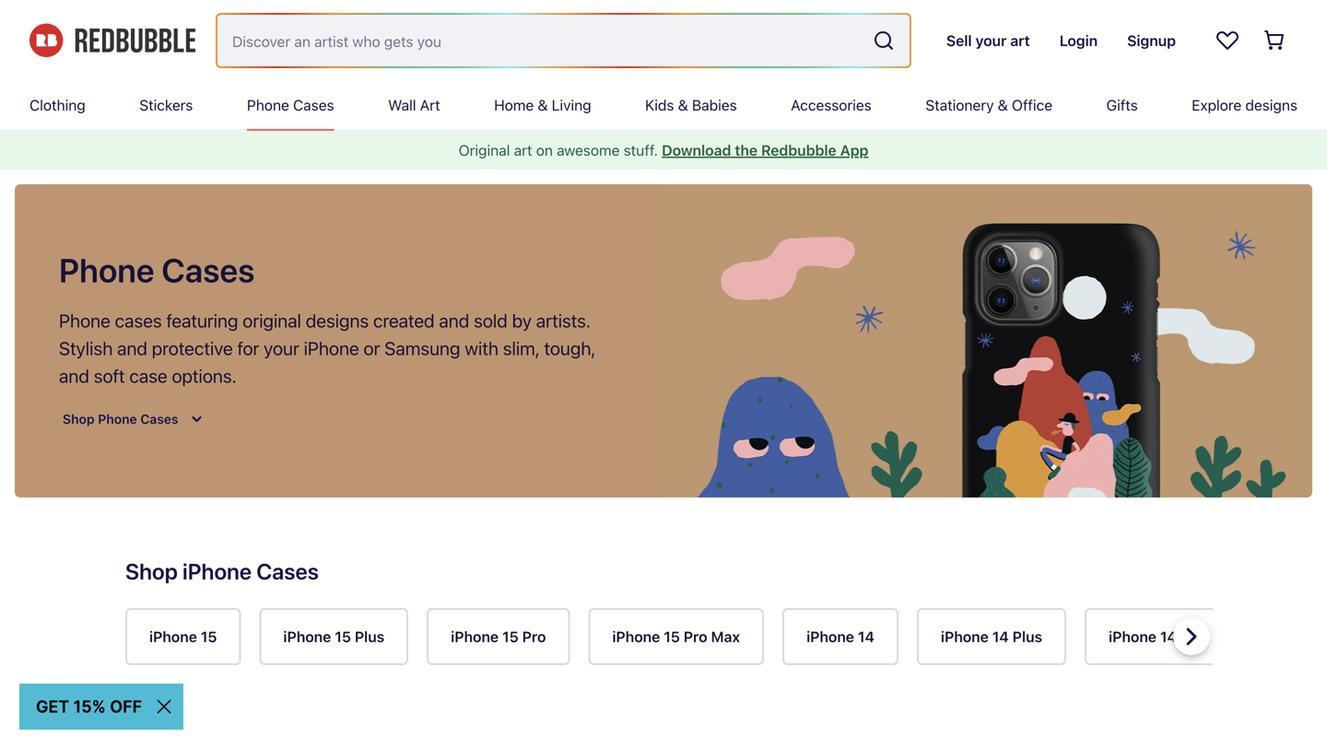 Task type: locate. For each thing, give the bounding box(es) containing it.
2 15 from the left
[[335, 628, 351, 646]]

designs up the or
[[306, 310, 369, 332]]

3 14 from the left
[[1161, 628, 1178, 646]]

iphone 14 plus link
[[918, 609, 1067, 666]]

0 horizontal spatial pro
[[523, 628, 546, 646]]

2 vertical spatial and
[[59, 365, 89, 387]]

accessories
[[791, 96, 872, 114]]

0 horizontal spatial plus
[[355, 628, 385, 646]]

shop iphone cases
[[125, 559, 319, 585]]

14 inside "link"
[[1161, 628, 1178, 646]]

1 vertical spatial designs
[[306, 310, 369, 332]]

pro for iphone 15 pro
[[523, 628, 546, 646]]

& right kids
[[678, 96, 689, 114]]

&
[[538, 96, 548, 114], [678, 96, 689, 114], [998, 96, 1009, 114]]

& left living
[[538, 96, 548, 114]]

created
[[373, 310, 435, 332]]

iphone 15 pro
[[451, 628, 546, 646]]

iphone 14 link
[[783, 609, 899, 666]]

plus for iphone 15 plus
[[355, 628, 385, 646]]

& inside "link"
[[678, 96, 689, 114]]

2 horizontal spatial 14
[[1161, 628, 1178, 646]]

stationery
[[926, 96, 995, 114]]

phone cases
[[247, 96, 334, 114], [59, 250, 255, 290]]

iphone 15 plus
[[284, 628, 385, 646]]

iphone for iphone 15 pro max
[[613, 628, 661, 646]]

gifts link
[[1107, 81, 1139, 129]]

cases
[[293, 96, 334, 114], [162, 250, 255, 290], [257, 559, 319, 585]]

1 horizontal spatial and
[[117, 338, 147, 359]]

original art on awesome stuff. download the redbubble app
[[459, 142, 869, 159]]

cases left wall
[[293, 96, 334, 114]]

1 14 from the left
[[858, 628, 875, 646]]

1 & from the left
[[538, 96, 548, 114]]

iphone for iphone 15 pro
[[451, 628, 499, 646]]

cases up the featuring
[[162, 250, 255, 290]]

0 horizontal spatial designs
[[306, 310, 369, 332]]

3 pro from the left
[[1181, 628, 1205, 646]]

0 vertical spatial designs
[[1246, 96, 1298, 114]]

iphone inside "link"
[[1109, 628, 1157, 646]]

14 for iphone 14 pro
[[1161, 628, 1178, 646]]

designs
[[1246, 96, 1298, 114], [306, 310, 369, 332]]

art
[[420, 96, 440, 114]]

menu bar containing clothing
[[30, 81, 1298, 129]]

& for home
[[538, 96, 548, 114]]

babies
[[693, 96, 737, 114]]

and down cases
[[117, 338, 147, 359]]

1 horizontal spatial designs
[[1246, 96, 1298, 114]]

1 horizontal spatial pro
[[684, 628, 708, 646]]

iphone for iphone 14
[[807, 628, 855, 646]]

wall
[[388, 96, 416, 114]]

1 vertical spatial phone cases
[[59, 250, 255, 290]]

plus
[[355, 628, 385, 646], [1013, 628, 1043, 646]]

0 horizontal spatial 14
[[858, 628, 875, 646]]

15 inside iphone 15 plus link
[[335, 628, 351, 646]]

2 vertical spatial phone
[[59, 310, 110, 332]]

& for stationery
[[998, 96, 1009, 114]]

app
[[841, 142, 869, 159]]

cases up iphone 15 plus at the left bottom of the page
[[257, 559, 319, 585]]

1 horizontal spatial &
[[678, 96, 689, 114]]

menu bar
[[30, 81, 1298, 129]]

home & living
[[494, 96, 592, 114]]

15 inside iphone 15 pro link
[[503, 628, 519, 646]]

1 horizontal spatial plus
[[1013, 628, 1043, 646]]

14
[[858, 628, 875, 646], [993, 628, 1010, 646], [1161, 628, 1178, 646]]

2 horizontal spatial pro
[[1181, 628, 1205, 646]]

Search term search field
[[218, 15, 866, 66]]

2 plus from the left
[[1013, 628, 1043, 646]]

accessories link
[[791, 81, 872, 129]]

max
[[712, 628, 741, 646]]

with
[[465, 338, 499, 359]]

kids & babies link
[[646, 81, 737, 129]]

14 for iphone 14
[[858, 628, 875, 646]]

and left sold
[[439, 310, 470, 332]]

iphone for iphone 14 plus
[[941, 628, 989, 646]]

clothing
[[30, 96, 86, 114]]

None field
[[218, 15, 910, 66]]

iphone inside phone cases featuring original designs created and sold by artists. stylish and protective for your iphone or samsung with slim, tough, and soft case options.
[[304, 338, 359, 359]]

1 pro from the left
[[523, 628, 546, 646]]

download the redbubble app link
[[662, 142, 869, 159]]

& left office
[[998, 96, 1009, 114]]

pro inside "link"
[[1181, 628, 1205, 646]]

designs inside phone cases featuring original designs created and sold by artists. stylish and protective for your iphone or samsung with slim, tough, and soft case options.
[[306, 310, 369, 332]]

cases inside phone cases link
[[293, 96, 334, 114]]

3 & from the left
[[998, 96, 1009, 114]]

by
[[512, 310, 532, 332]]

samsung
[[385, 338, 461, 359]]

15
[[201, 628, 217, 646], [335, 628, 351, 646], [503, 628, 519, 646], [664, 628, 680, 646]]

phone
[[247, 96, 289, 114], [59, 250, 155, 290], [59, 310, 110, 332]]

cases
[[115, 310, 162, 332]]

your
[[264, 338, 300, 359]]

4 15 from the left
[[664, 628, 680, 646]]

on
[[537, 142, 553, 159]]

iphone 15 pro max link
[[589, 609, 765, 666]]

3 15 from the left
[[503, 628, 519, 646]]

2 14 from the left
[[993, 628, 1010, 646]]

1 15 from the left
[[201, 628, 217, 646]]

stickers
[[139, 96, 193, 114]]

featuring
[[166, 310, 238, 332]]

kids
[[646, 96, 675, 114]]

2 horizontal spatial &
[[998, 96, 1009, 114]]

iphone
[[304, 338, 359, 359], [183, 559, 252, 585], [149, 628, 197, 646], [284, 628, 331, 646], [451, 628, 499, 646], [613, 628, 661, 646], [807, 628, 855, 646], [941, 628, 989, 646], [1109, 628, 1157, 646]]

0 vertical spatial and
[[439, 310, 470, 332]]

0 vertical spatial cases
[[293, 96, 334, 114]]

explore designs link
[[1193, 81, 1298, 129]]

and
[[439, 310, 470, 332], [117, 338, 147, 359], [59, 365, 89, 387]]

0 vertical spatial phone
[[247, 96, 289, 114]]

soft
[[94, 365, 125, 387]]

and down stylish
[[59, 365, 89, 387]]

15 for iphone 15
[[201, 628, 217, 646]]

for
[[237, 338, 259, 359]]

2 & from the left
[[678, 96, 689, 114]]

1 plus from the left
[[355, 628, 385, 646]]

designs right explore
[[1246, 96, 1298, 114]]

iphone 15 plus link
[[260, 609, 409, 666]]

artists.
[[536, 310, 591, 332]]

15 inside iphone 15 pro max link
[[664, 628, 680, 646]]

0 horizontal spatial &
[[538, 96, 548, 114]]

15 inside the iphone 15 link
[[201, 628, 217, 646]]

1 horizontal spatial 14
[[993, 628, 1010, 646]]

iphone 14
[[807, 628, 875, 646]]

iphone for iphone 14 pro
[[1109, 628, 1157, 646]]

2 pro from the left
[[684, 628, 708, 646]]

pro
[[523, 628, 546, 646], [684, 628, 708, 646], [1181, 628, 1205, 646]]

kids & babies
[[646, 96, 737, 114]]



Task type: describe. For each thing, give the bounding box(es) containing it.
wall art link
[[388, 81, 440, 129]]

wall art
[[388, 96, 440, 114]]

living
[[552, 96, 592, 114]]

stationery & office
[[926, 96, 1053, 114]]

case
[[129, 365, 167, 387]]

2 horizontal spatial and
[[439, 310, 470, 332]]

original
[[459, 142, 510, 159]]

pro for iphone 14 pro
[[1181, 628, 1205, 646]]

explore designs
[[1193, 96, 1298, 114]]

protective
[[152, 338, 233, 359]]

designs inside menu bar
[[1246, 96, 1298, 114]]

15 for iphone 15 pro
[[503, 628, 519, 646]]

redbubble
[[762, 142, 837, 159]]

stationery & office link
[[926, 81, 1053, 129]]

iphone for iphone 15
[[149, 628, 197, 646]]

14 for iphone 14 plus
[[993, 628, 1010, 646]]

phone cases link
[[247, 81, 334, 129]]

plus for iphone 14 plus
[[1013, 628, 1043, 646]]

awesome
[[557, 142, 620, 159]]

clothing link
[[30, 81, 86, 129]]

1 vertical spatial cases
[[162, 250, 255, 290]]

gifts
[[1107, 96, 1139, 114]]

slim,
[[503, 338, 540, 359]]

iphone 14 plus
[[941, 628, 1043, 646]]

stuff.
[[624, 142, 658, 159]]

pro for iphone 15 pro max
[[684, 628, 708, 646]]

phone cases featuring original designs created and sold by artists. stylish and protective for your iphone or samsung with slim, tough, and soft case options.
[[59, 310, 596, 387]]

office
[[1013, 96, 1053, 114]]

art
[[514, 142, 533, 159]]

stickers link
[[139, 81, 193, 129]]

phone inside menu bar
[[247, 96, 289, 114]]

iphone 15
[[149, 628, 217, 646]]

explore
[[1193, 96, 1242, 114]]

1 vertical spatial and
[[117, 338, 147, 359]]

0 vertical spatial phone cases
[[247, 96, 334, 114]]

iphone 15 pro max
[[613, 628, 741, 646]]

options.
[[172, 365, 237, 387]]

the
[[735, 142, 758, 159]]

or
[[364, 338, 380, 359]]

iphone 15 pro link
[[427, 609, 570, 666]]

& for kids
[[678, 96, 689, 114]]

2 vertical spatial cases
[[257, 559, 319, 585]]

phone inside phone cases featuring original designs created and sold by artists. stylish and protective for your iphone or samsung with slim, tough, and soft case options.
[[59, 310, 110, 332]]

shop
[[125, 559, 178, 585]]

home
[[494, 96, 534, 114]]

tough,
[[545, 338, 596, 359]]

home & living link
[[494, 81, 592, 129]]

iphone 15 link
[[125, 609, 241, 666]]

stylish
[[59, 338, 113, 359]]

0 horizontal spatial and
[[59, 365, 89, 387]]

redbubble logo image
[[30, 24, 196, 57]]

iphone 14 pro
[[1109, 628, 1205, 646]]

original
[[243, 310, 301, 332]]

15 for iphone 15 plus
[[335, 628, 351, 646]]

sold
[[474, 310, 508, 332]]

iphone 14 pro link
[[1085, 609, 1229, 666]]

1 vertical spatial phone
[[59, 250, 155, 290]]

download
[[662, 142, 732, 159]]

15 for iphone 15 pro max
[[664, 628, 680, 646]]

iphone for iphone 15 plus
[[284, 628, 331, 646]]



Task type: vqa. For each thing, say whether or not it's contained in the screenshot.
Movie
no



